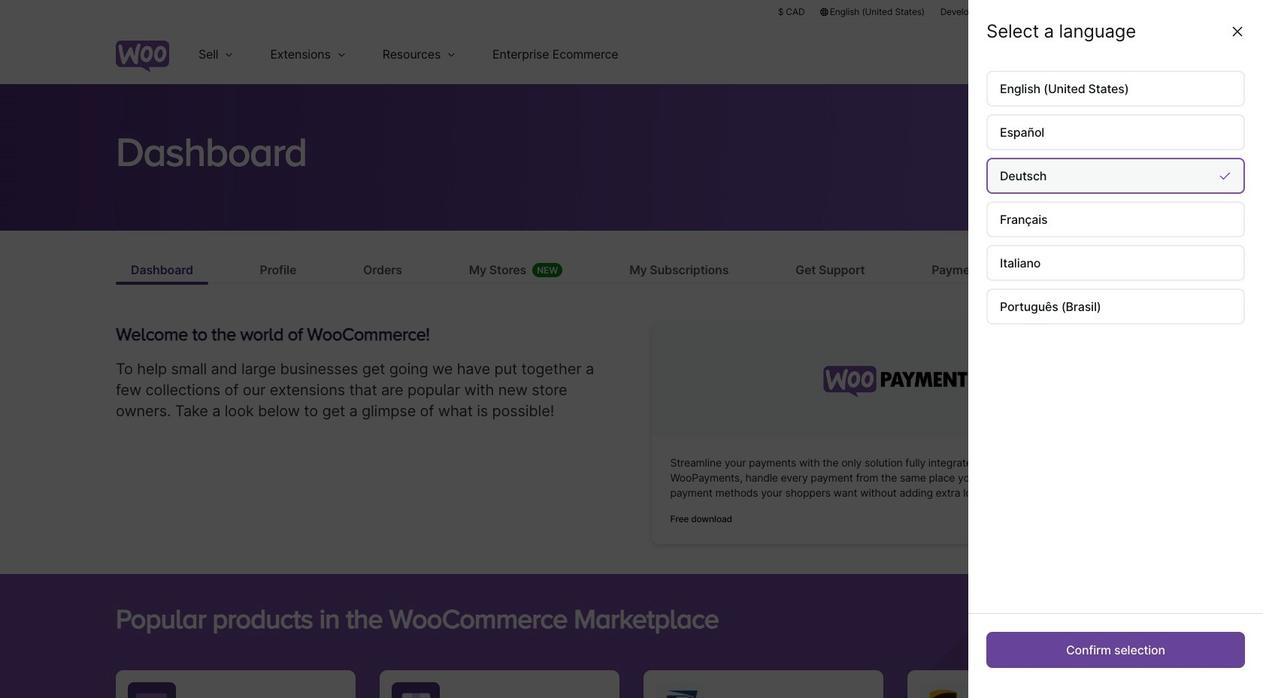 Task type: describe. For each thing, give the bounding box(es) containing it.
service navigation menu element
[[1058, 30, 1148, 79]]

close selector image
[[1230, 24, 1245, 39]]

search image
[[1085, 42, 1109, 66]]



Task type: locate. For each thing, give the bounding box(es) containing it.
open account menu image
[[1123, 42, 1148, 66]]



Task type: vqa. For each thing, say whether or not it's contained in the screenshot.
SERVICE NAVIGATION MENU element
yes



